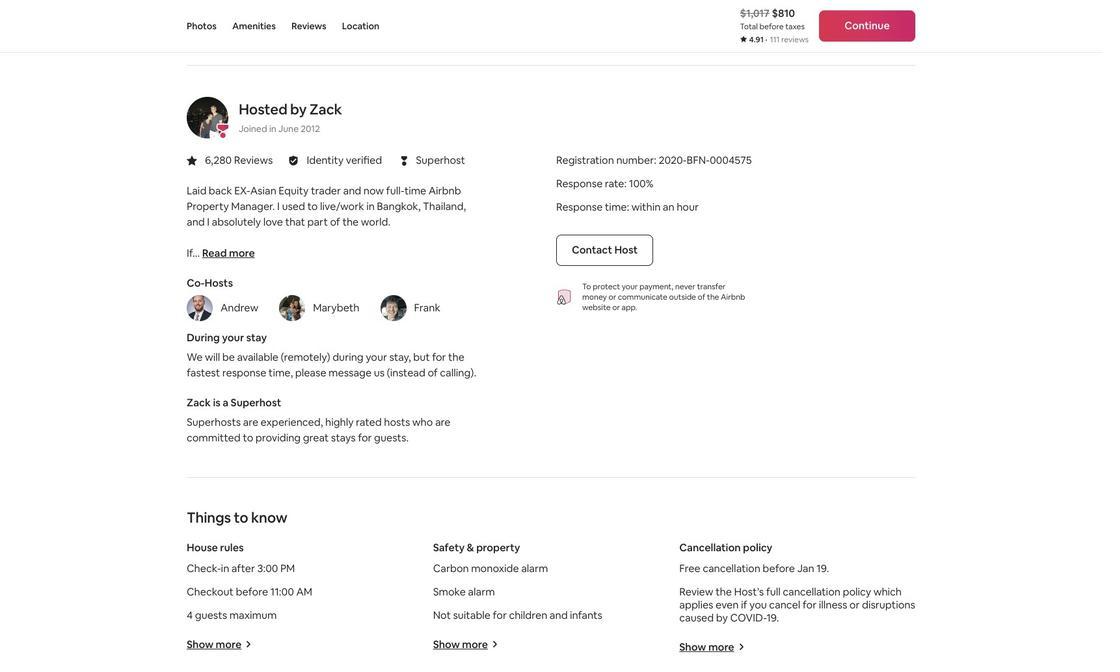 Task type: locate. For each thing, give the bounding box(es) containing it.
a
[[223, 396, 229, 410]]

verified
[[346, 153, 382, 167]]

1 response from the top
[[557, 177, 603, 191]]

1 vertical spatial and
[[187, 215, 205, 229]]

in inside hosted by zack joined in june 2012
[[269, 123, 277, 135]]

learn more about the host, frank. image
[[380, 295, 407, 321]]

reviews
[[292, 20, 327, 32], [234, 153, 273, 167]]

0 vertical spatial zack
[[310, 100, 342, 118]]

1 horizontal spatial airbnb
[[721, 292, 746, 303]]

0 horizontal spatial your
[[222, 331, 244, 345]]

know
[[251, 509, 288, 527]]

pm
[[281, 562, 295, 576]]

1 horizontal spatial zack
[[310, 100, 342, 118]]

cancellation
[[703, 562, 761, 576], [783, 586, 841, 599]]

1 vertical spatial airbnb
[[721, 292, 746, 303]]

1 vertical spatial :
[[625, 177, 627, 191]]

0 horizontal spatial superhost
[[231, 396, 281, 410]]

to
[[308, 200, 318, 213], [243, 431, 253, 445], [234, 509, 248, 527]]

superhosts
[[187, 416, 241, 429]]

that
[[285, 215, 305, 229]]

2 horizontal spatial in
[[367, 200, 375, 213]]

1 vertical spatial policy
[[843, 586, 872, 599]]

and down property
[[187, 215, 205, 229]]

the right never
[[707, 292, 720, 303]]

even
[[716, 599, 739, 612]]

1 horizontal spatial policy
[[843, 586, 872, 599]]

1 vertical spatial of
[[698, 292, 706, 303]]

in
[[269, 123, 277, 135], [367, 200, 375, 213], [221, 562, 229, 576]]

to left providing at left bottom
[[243, 431, 253, 445]]

response down 'response rate : 100%'
[[557, 200, 603, 214]]

protect
[[593, 282, 620, 292]]

2 horizontal spatial of
[[698, 292, 706, 303]]

1 horizontal spatial cancellation
[[783, 586, 841, 599]]

policy inside review the host's full cancellation policy which applies even if you cancel for illness or disruptions caused by covid-19.
[[843, 586, 872, 599]]

laid
[[187, 184, 207, 198]]

0 vertical spatial by
[[290, 100, 307, 118]]

19. down full
[[767, 612, 780, 625]]

time
[[405, 184, 427, 198], [605, 200, 627, 214]]

is
[[213, 396, 221, 410]]

zack up 2012
[[310, 100, 342, 118]]

: for registration number
[[654, 153, 657, 167]]

0 horizontal spatial time
[[405, 184, 427, 198]]

checkout
[[187, 586, 234, 599]]

reviews button
[[292, 0, 327, 52]]

registration number : 2020-bfn-0004575
[[557, 153, 752, 167]]

1 horizontal spatial your
[[366, 351, 387, 364]]

contact host link
[[557, 235, 654, 266]]

equity
[[279, 184, 309, 198]]

or left app.
[[613, 303, 620, 313]]

0 vertical spatial 19.
[[817, 562, 830, 576]]

of inside laid back ex-asian equity trader and now full-time airbnb property manager.  i used to live/work in bangkok, thailand, and i absolutely love that part of the world.
[[330, 215, 340, 229]]

the up calling).
[[449, 351, 465, 364]]

hosts
[[205, 277, 233, 290]]

not suitable for children and infants
[[433, 609, 603, 623]]

providing
[[256, 431, 301, 445]]

before up full
[[763, 562, 795, 576]]

am
[[296, 586, 312, 599]]

alarm right monoxide
[[522, 562, 548, 576]]

to protect your payment, never transfer money or communicate outside of the airbnb website or app.
[[583, 282, 746, 313]]

0 vertical spatial policy
[[743, 541, 773, 555]]

󰀃
[[401, 153, 408, 168]]

(instead
[[387, 366, 426, 380]]

cancellation down jan
[[783, 586, 841, 599]]

show left amenities
[[187, 20, 214, 34]]

learn more about the host, andrew. image
[[187, 295, 213, 321]]

smoke
[[433, 586, 466, 599]]

1 horizontal spatial and
[[343, 184, 361, 198]]

cancellation down cancellation policy
[[703, 562, 761, 576]]

1 horizontal spatial in
[[269, 123, 277, 135]]

0 horizontal spatial of
[[330, 215, 340, 229]]

in left june
[[269, 123, 277, 135]]

zack inside hosted by zack joined in june 2012
[[310, 100, 342, 118]]

to up part
[[308, 200, 318, 213]]

jan
[[798, 562, 815, 576]]

hosts
[[384, 416, 410, 429]]

of right outside
[[698, 292, 706, 303]]

in down now
[[367, 200, 375, 213]]

0 horizontal spatial cancellation
[[703, 562, 761, 576]]

or right the illness at the bottom right of the page
[[850, 599, 860, 612]]

to left 'know'
[[234, 509, 248, 527]]

0 horizontal spatial 19.
[[767, 612, 780, 625]]

policy
[[743, 541, 773, 555], [843, 586, 872, 599]]

safety & property
[[433, 541, 520, 555]]

0 horizontal spatial airbnb
[[429, 184, 461, 198]]

review the host's full cancellation policy which applies even if you cancel for illness or disruptions caused by covid-19.
[[680, 586, 916, 625]]

2020-
[[659, 153, 687, 167]]

2 vertical spatial before
[[236, 586, 268, 599]]

0 vertical spatial airbnb
[[429, 184, 461, 198]]

communicate
[[618, 292, 668, 303]]

before up the maximum
[[236, 586, 268, 599]]

zack is a superhost superhosts are experienced, highly rated hosts who are committed to providing great stays for guests.
[[187, 396, 451, 445]]

or for review
[[850, 599, 860, 612]]

0 vertical spatial in
[[269, 123, 277, 135]]

response down registration
[[557, 177, 603, 191]]

1 vertical spatial zack
[[187, 396, 211, 410]]

zack left is
[[187, 396, 211, 410]]

policy left which
[[843, 586, 872, 599]]

smoke alarm
[[433, 586, 495, 599]]

0 horizontal spatial are
[[243, 416, 258, 429]]

by
[[290, 100, 307, 118], [717, 612, 728, 625]]

0 vertical spatial before
[[760, 21, 784, 32]]

superhost right a
[[231, 396, 281, 410]]

: left within
[[627, 200, 630, 214]]

zack is a superhost. learn more about zack. image
[[187, 97, 228, 139], [187, 97, 228, 139]]

superhost
[[416, 154, 465, 167], [231, 396, 281, 410]]

for left the illness at the bottom right of the page
[[803, 599, 817, 612]]

i down property
[[207, 215, 210, 229]]

the inside to protect your payment, never transfer money or communicate outside of the airbnb website or app.
[[707, 292, 720, 303]]

2 vertical spatial and
[[550, 609, 568, 623]]

for inside zack is a superhost superhosts are experienced, highly rated hosts who are committed to providing great stays for guests.
[[358, 431, 372, 445]]

1 horizontal spatial superhost
[[416, 154, 465, 167]]

0 horizontal spatial by
[[290, 100, 307, 118]]

policy up free cancellation before jan 19.
[[743, 541, 773, 555]]

0 vertical spatial of
[[330, 215, 340, 229]]

0 vertical spatial superhost
[[416, 154, 465, 167]]

please
[[295, 366, 326, 380]]

0 vertical spatial response
[[557, 177, 603, 191]]

of down live/work
[[330, 215, 340, 229]]

before up 111
[[760, 21, 784, 32]]

1 horizontal spatial of
[[428, 366, 438, 380]]

reviews down joined
[[234, 153, 273, 167]]

response for response time
[[557, 200, 603, 214]]

2 vertical spatial of
[[428, 366, 438, 380]]

reviews left location
[[292, 20, 327, 32]]

: for response rate
[[625, 177, 627, 191]]

money
[[583, 292, 607, 303]]

19.
[[817, 562, 830, 576], [767, 612, 780, 625]]

checkout before 11:00 am
[[187, 586, 312, 599]]

2 are from the left
[[435, 416, 451, 429]]

during
[[187, 331, 220, 345]]

the
[[343, 215, 359, 229], [707, 292, 720, 303], [449, 351, 465, 364], [716, 586, 732, 599]]

0 vertical spatial reviews
[[292, 20, 327, 32]]

learn more about the host, marybeth. image
[[279, 295, 305, 321]]

time down rate
[[605, 200, 627, 214]]

your up app.
[[622, 282, 638, 292]]

and left infants
[[550, 609, 568, 623]]

airbnb inside to protect your payment, never transfer money or communicate outside of the airbnb website or app.
[[721, 292, 746, 303]]

contact
[[572, 243, 613, 257]]

alarm down carbon monoxide alarm at left bottom
[[468, 586, 495, 599]]

1 vertical spatial cancellation
[[783, 586, 841, 599]]

1 vertical spatial to
[[243, 431, 253, 445]]

: left 100%
[[625, 177, 627, 191]]

the down live/work
[[343, 215, 359, 229]]

by up june
[[290, 100, 307, 118]]

for down rated
[[358, 431, 372, 445]]

1 vertical spatial time
[[605, 200, 627, 214]]

for right but
[[432, 351, 446, 364]]

of down but
[[428, 366, 438, 380]]

19. right jan
[[817, 562, 830, 576]]

your
[[622, 282, 638, 292], [222, 331, 244, 345], [366, 351, 387, 364]]

if
[[741, 599, 748, 612]]

are right who
[[435, 416, 451, 429]]

and up live/work
[[343, 184, 361, 198]]

an
[[663, 200, 675, 214]]

1 vertical spatial 19.
[[767, 612, 780, 625]]

2 vertical spatial :
[[627, 200, 630, 214]]

1 horizontal spatial by
[[717, 612, 728, 625]]

illness
[[819, 599, 848, 612]]

time up bangkok,
[[405, 184, 427, 198]]

0 vertical spatial to
[[308, 200, 318, 213]]

for inside review the host's full cancellation policy which applies even if you cancel for illness or disruptions caused by covid-19.
[[803, 599, 817, 612]]

by inside review the host's full cancellation policy which applies even if you cancel for illness or disruptions caused by covid-19.
[[717, 612, 728, 625]]

but
[[413, 351, 430, 364]]

are up providing at left bottom
[[243, 416, 258, 429]]

1 horizontal spatial are
[[435, 416, 451, 429]]

host's
[[735, 586, 764, 599]]

read
[[202, 247, 227, 260]]

1 vertical spatial response
[[557, 200, 603, 214]]

2 horizontal spatial your
[[622, 282, 638, 292]]

live/work
[[320, 200, 364, 213]]

1 vertical spatial superhost
[[231, 396, 281, 410]]

: left 2020-
[[654, 153, 657, 167]]

photos button
[[187, 0, 217, 52]]

time inside laid back ex-asian equity trader and now full-time airbnb property manager.  i used to live/work in bangkok, thailand, and i absolutely love that part of the world.
[[405, 184, 427, 198]]

0 vertical spatial your
[[622, 282, 638, 292]]

your up us
[[366, 351, 387, 364]]

1 are from the left
[[243, 416, 258, 429]]

100%
[[629, 177, 654, 191]]

show down not
[[433, 638, 460, 652]]

your up be at bottom
[[222, 331, 244, 345]]

response for response rate
[[557, 177, 603, 191]]

identity
[[307, 153, 344, 167]]

superhost right 󰀃
[[416, 154, 465, 167]]

0 vertical spatial alarm
[[522, 562, 548, 576]]

suitable
[[453, 609, 491, 623]]

airbnb up thailand,
[[429, 184, 461, 198]]

who
[[413, 416, 433, 429]]

airbnb right never
[[721, 292, 746, 303]]

host
[[615, 243, 638, 257]]

0 horizontal spatial reviews
[[234, 153, 273, 167]]

1 vertical spatial alarm
[[468, 586, 495, 599]]

2 response from the top
[[557, 200, 603, 214]]

in left after
[[221, 562, 229, 576]]

1 horizontal spatial 19.
[[817, 562, 830, 576]]

0 vertical spatial time
[[405, 184, 427, 198]]

used
[[282, 200, 305, 213]]

zack inside zack is a superhost superhosts are experienced, highly rated hosts who are committed to providing great stays for guests.
[[187, 396, 211, 410]]

0 vertical spatial i
[[277, 200, 280, 213]]

$1,017
[[740, 7, 770, 20]]

full-
[[386, 184, 405, 198]]

0 horizontal spatial zack
[[187, 396, 211, 410]]

1 vertical spatial in
[[367, 200, 375, 213]]

the left if
[[716, 586, 732, 599]]

0 vertical spatial :
[[654, 153, 657, 167]]

1 vertical spatial before
[[763, 562, 795, 576]]

6,280
[[205, 153, 232, 167]]

1 vertical spatial i
[[207, 215, 210, 229]]

house rules
[[187, 541, 244, 555]]

the inside review the host's full cancellation policy which applies even if you cancel for illness or disruptions caused by covid-19.
[[716, 586, 732, 599]]

now
[[364, 184, 384, 198]]

amenities
[[232, 20, 276, 32]]

or inside review the host's full cancellation policy which applies even if you cancel for illness or disruptions caused by covid-19.
[[850, 599, 860, 612]]

0 horizontal spatial policy
[[743, 541, 773, 555]]

learn more about the host, marybeth. image
[[279, 295, 305, 321]]

cancellation
[[680, 541, 741, 555]]

0 horizontal spatial in
[[221, 562, 229, 576]]

i left used
[[277, 200, 280, 213]]

by right caused
[[717, 612, 728, 625]]

1 vertical spatial by
[[717, 612, 728, 625]]

or
[[609, 292, 617, 303], [613, 303, 620, 313], [850, 599, 860, 612]]

: for response time
[[627, 200, 630, 214]]

show down caused
[[680, 641, 707, 655]]

highly
[[325, 416, 354, 429]]

$1,017 $810 total before taxes
[[740, 7, 805, 32]]

stay
[[246, 331, 267, 345]]



Task type: vqa. For each thing, say whether or not it's contained in the screenshot.
the bottom The Is
no



Task type: describe. For each thing, give the bounding box(es) containing it.
absolutely
[[212, 215, 261, 229]]

2 vertical spatial your
[[366, 351, 387, 364]]

show down 4 at the bottom of page
[[187, 638, 214, 652]]

in inside laid back ex-asian equity trader and now full-time airbnb property manager.  i used to live/work in bangkok, thailand, and i absolutely love that part of the world.
[[367, 200, 375, 213]]

fastest
[[187, 366, 220, 380]]

2 horizontal spatial and
[[550, 609, 568, 623]]

amenities button
[[232, 0, 276, 52]]

or for to
[[613, 303, 620, 313]]

of inside during your stay we will be available (remotely) during your stay, but for the fastest response time, please message us (instead of calling).
[[428, 366, 438, 380]]

or right money
[[609, 292, 617, 303]]

not
[[433, 609, 451, 623]]

airbnb inside laid back ex-asian equity trader and now full-time airbnb property manager.  i used to live/work in bangkok, thailand, and i absolutely love that part of the world.
[[429, 184, 461, 198]]

laid back ex-asian equity trader and now full-time airbnb property manager.  i used to live/work in bangkok, thailand, and i absolutely love that part of the world.
[[187, 184, 466, 229]]

0 vertical spatial cancellation
[[703, 562, 761, 576]]

asian
[[250, 184, 277, 198]]

location button
[[342, 0, 380, 52]]

never
[[676, 282, 696, 292]]

reviews
[[782, 34, 809, 45]]

learn more about the host, frank. image
[[380, 295, 407, 321]]

full
[[767, 586, 781, 599]]

the inside during your stay we will be available (remotely) during your stay, but for the fastest response time, please message us (instead of calling).
[[449, 351, 465, 364]]

manager.
[[231, 200, 275, 213]]

check-
[[187, 562, 221, 576]]

marybeth
[[313, 301, 360, 315]]

to inside laid back ex-asian equity trader and now full-time airbnb property manager.  i used to live/work in bangkok, thailand, and i absolutely love that part of the world.
[[308, 200, 318, 213]]

learn more about the host, andrew. image
[[187, 295, 213, 321]]

payment,
[[640, 282, 674, 292]]

before inside $1,017 $810 total before taxes
[[760, 21, 784, 32]]

you
[[750, 599, 767, 612]]

$810
[[772, 7, 796, 20]]

location
[[342, 20, 380, 32]]

response time : within an hour
[[557, 200, 699, 214]]

message
[[329, 366, 372, 380]]

1 horizontal spatial alarm
[[522, 562, 548, 576]]

part
[[308, 215, 328, 229]]

4.91 · 111 reviews
[[750, 34, 809, 45]]

to
[[583, 282, 591, 292]]

0 horizontal spatial i
[[207, 215, 210, 229]]

june
[[279, 123, 299, 135]]

19. inside review the host's full cancellation policy which applies even if you cancel for illness or disruptions caused by covid-19.
[[767, 612, 780, 625]]

hosted by zack joined in june 2012
[[239, 100, 342, 135]]

stay,
[[390, 351, 411, 364]]

rated
[[356, 416, 382, 429]]

1 horizontal spatial reviews
[[292, 20, 327, 32]]

time,
[[269, 366, 293, 380]]

more inside button
[[229, 247, 255, 260]]

11:00
[[270, 586, 294, 599]]

we
[[187, 351, 203, 364]]

bangkok,
[[377, 200, 421, 213]]

covid-
[[731, 612, 767, 625]]

0 horizontal spatial alarm
[[468, 586, 495, 599]]

applies
[[680, 599, 714, 612]]

andrew
[[221, 301, 259, 315]]

world.
[[361, 215, 391, 229]]

check-in after 3:00 pm
[[187, 562, 295, 576]]

cancellation inside review the host's full cancellation policy which applies even if you cancel for illness or disruptions caused by covid-19.
[[783, 586, 841, 599]]

thailand,
[[423, 200, 466, 213]]

calling).
[[440, 366, 477, 380]]

your inside to protect your payment, never transfer money or communicate outside of the airbnb website or app.
[[622, 282, 638, 292]]

things
[[187, 509, 231, 527]]

trader
[[311, 184, 341, 198]]

(remotely)
[[281, 351, 330, 364]]

cancel
[[770, 599, 801, 612]]

response rate : 100%
[[557, 177, 654, 191]]

4.91
[[750, 34, 764, 45]]

0 vertical spatial and
[[343, 184, 361, 198]]

2 vertical spatial to
[[234, 509, 248, 527]]

response
[[222, 366, 266, 380]]

0 horizontal spatial and
[[187, 215, 205, 229]]

0004575
[[710, 153, 752, 167]]

app.
[[622, 303, 638, 313]]

1 vertical spatial reviews
[[234, 153, 273, 167]]

available
[[237, 351, 279, 364]]

to inside zack is a superhost superhosts are experienced, highly rated hosts who are committed to providing great stays for guests.
[[243, 431, 253, 445]]

1 horizontal spatial time
[[605, 200, 627, 214]]

love
[[263, 215, 283, 229]]

free cancellation before jan 19.
[[680, 562, 830, 576]]

free
[[680, 562, 701, 576]]

after
[[232, 562, 255, 576]]

co-hosts
[[187, 277, 233, 290]]

for inside during your stay we will be available (remotely) during your stay, but for the fastest response time, please message us (instead of calling).
[[432, 351, 446, 364]]

1 vertical spatial your
[[222, 331, 244, 345]]

registration
[[557, 153, 614, 167]]

carbon monoxide alarm
[[433, 562, 548, 576]]

guests.
[[374, 431, 409, 445]]

total
[[740, 21, 758, 32]]

superhost inside zack is a superhost superhosts are experienced, highly rated hosts who are committed to providing great stays for guests.
[[231, 396, 281, 410]]

transfer
[[697, 282, 726, 292]]

2012
[[301, 123, 320, 135]]

us
[[374, 366, 385, 380]]

the inside laid back ex-asian equity trader and now full-time airbnb property manager.  i used to live/work in bangkok, thailand, and i absolutely love that part of the world.
[[343, 215, 359, 229]]

for right suitable
[[493, 609, 507, 623]]

·
[[766, 34, 768, 45]]

111
[[770, 34, 780, 45]]

hour
[[677, 200, 699, 214]]

hosted
[[239, 100, 287, 118]]

during your stay we will be available (remotely) during your stay, but for the fastest response time, please message us (instead of calling).
[[187, 331, 477, 380]]

photos
[[187, 20, 217, 32]]

guests
[[195, 609, 227, 623]]

by inside hosted by zack joined in june 2012
[[290, 100, 307, 118]]

joined
[[239, 123, 267, 135]]

maximum
[[230, 609, 277, 623]]

review
[[680, 586, 714, 599]]

back
[[209, 184, 232, 198]]

bfn-
[[687, 153, 710, 167]]

outside
[[670, 292, 696, 303]]

stays
[[331, 431, 356, 445]]

3:00
[[257, 562, 278, 576]]

4
[[187, 609, 193, 623]]

1 horizontal spatial i
[[277, 200, 280, 213]]

children
[[509, 609, 548, 623]]

2 vertical spatial in
[[221, 562, 229, 576]]

safety
[[433, 541, 465, 555]]

continue
[[845, 19, 890, 33]]

website
[[583, 303, 611, 313]]

great
[[303, 431, 329, 445]]

of inside to protect your payment, never transfer money or communicate outside of the airbnb website or app.
[[698, 292, 706, 303]]

if…
[[187, 247, 202, 260]]

cancellation policy
[[680, 541, 773, 555]]



